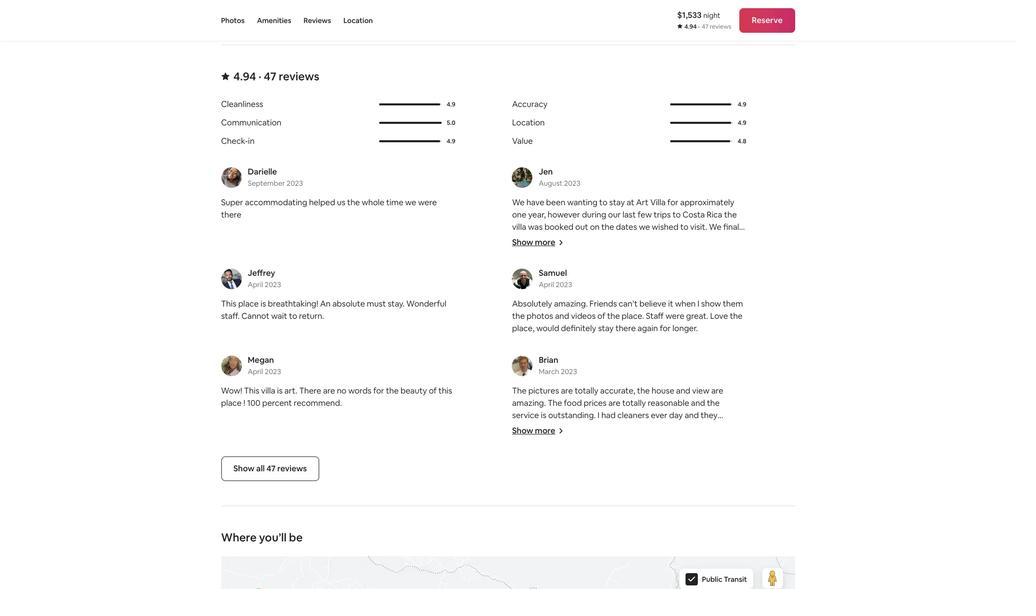 Task type: describe. For each thing, give the bounding box(es) containing it.
the left villa,
[[621, 308, 633, 319]]

listing
[[717, 9, 737, 18]]

is down regarding
[[545, 357, 551, 368]]

place.
[[622, 311, 644, 322]]

stay.
[[388, 299, 405, 310]]

there inside wow! this villa is art. there are no words for the beauty of this place ! 100 percent recommend.
[[299, 386, 321, 397]]

place,
[[512, 323, 535, 334]]

0 horizontal spatial house
[[559, 423, 581, 434]]

is right it
[[712, 259, 718, 270]]

and inside absolutely amazing. friends can't believe it when i show them the photos and videos of the place. staff were great. love the place, would definitely stay there again for longer.
[[555, 311, 569, 322]]

stay left the here, at the top right of the page
[[581, 234, 597, 245]]

and down view
[[691, 398, 705, 409]]

art inside 'we have been wanting to stay at art villa for approximately one year, however during our last few trips to costa rica the villa was booked out on the dates we wished to visit.  we finally got the chance to stay here, and it was just as amazing as we expected. the villa is stunning, the sunset views are unmatched and the amenities are almost hotel like. it is huge, felt a bit overwhelming for only two people lol. although this is an airbnb they do offer food, spa services, and an easily accessible sauna on the property. there is also a gym located on the lower floor of the villa, which gave it more of a hotel feel. i had seen some negative reviews leading up to our stay regarding bugs in the villa, cleanliness etc. i want to point out that this is completely normal in costa rica so please don't let these reviews scare you away from staying here. the villa is located up a hill, literally in the trees. yes there are bugs and wildlife, but this is to be expected. we will be back!'
[[636, 197, 649, 208]]

wow!
[[221, 386, 242, 397]]

in up completely
[[571, 345, 578, 356]]

1 vertical spatial 4.94
[[233, 69, 256, 84]]

reviews inside show all 47 reviews button
[[277, 464, 307, 475]]

to left 'visit.'
[[680, 222, 689, 233]]

2 horizontal spatial it
[[697, 308, 702, 319]]

again
[[638, 323, 658, 334]]

ever
[[651, 411, 668, 421]]

0 horizontal spatial 4.94 · 47 reviews
[[233, 69, 319, 84]]

show more for we have been wanting to stay at art villa for approximately one year, however during our last few trips to costa rica the villa was booked out on the dates we wished to visit.  we finally got the chance to stay here, and it was just as amazing as we expected. the villa is stunning, the sunset views are unmatched and the amenities are almost hotel like. it is huge, felt a bit overwhelming for only two people lol.
[[512, 237, 555, 248]]

prices
[[584, 398, 607, 409]]

brian march 2023
[[539, 355, 577, 377]]

there inside absolutely amazing. friends can't believe it when i show them the photos and videos of the place. staff were great. love the place, would definitely stay there again for longer.
[[616, 323, 636, 334]]

during
[[582, 210, 606, 220]]

staying inside 'we have been wanting to stay at art villa for approximately one year, however during our last few trips to costa rica the villa was booked out on the dates we wished to visit.  we finally got the chance to stay here, and it was just as amazing as we expected. the villa is stunning, the sunset views are unmatched and the amenities are almost hotel like. it is huge, felt a bit overwhelming for only two people lol. although this is an airbnb they do offer food, spa services, and an easily accessible sauna on the property. there is also a gym located on the lower floor of the villa, which gave it more of a hotel feel. i had seen some negative reviews leading up to our stay regarding bugs in the villa, cleanliness etc. i want to point out that this is completely normal in costa rica so please don't let these reviews scare you away from staying here. the villa is located up a hill, literally in the trees. yes there are bugs and wildlife, but this is to be expected. we will be back!'
[[645, 370, 672, 380]]

are right view
[[711, 386, 724, 397]]

to down literally
[[580, 394, 588, 405]]

this up accessible
[[549, 283, 563, 294]]

is down let
[[728, 370, 733, 380]]

amenities
[[257, 16, 291, 25]]

this inside wow! this villa is art. there are no words for the beauty of this place ! 100 percent recommend.
[[244, 386, 259, 397]]

the left sunset
[[629, 247, 642, 257]]

is inside the pictures are totally accurate, the house and view are amazing. the food prices are totally reasonable and the service is outstanding. i had cleaners ever day and they cleaned the house impeccably. i 100% endorse staying at art villas.
[[541, 411, 547, 421]]

for inside wow! this villa is art. there are no words for the beauty of this place ! 100 percent recommend.
[[373, 386, 384, 397]]

1 horizontal spatial hotel
[[668, 259, 687, 270]]

stay up point
[[705, 333, 720, 343]]

show
[[701, 299, 721, 310]]

accuracy
[[512, 99, 548, 110]]

2 horizontal spatial be
[[590, 394, 600, 405]]

regarding
[[512, 345, 549, 356]]

samuel image
[[512, 269, 533, 290]]

completely
[[553, 357, 595, 368]]

just
[[659, 234, 672, 245]]

easily
[[523, 296, 544, 306]]

and right day
[[685, 411, 699, 421]]

in down cleanliness
[[625, 357, 631, 368]]

the down do
[[622, 296, 635, 306]]

2023 for jen
[[564, 179, 581, 188]]

and up overwhelming
[[557, 259, 572, 270]]

0 horizontal spatial bugs
[[551, 345, 569, 356]]

this left listing
[[703, 9, 715, 18]]

although
[[512, 283, 547, 294]]

more for we have been wanting to stay at art villa for approximately one year, however during our last few trips to costa rica the villa was booked out on the dates we wished to visit.  we finally got the chance to stay here, and it was just as amazing as we expected. the villa is stunning, the sunset views are unmatched and the amenities are almost hotel like. it is huge, felt a bit overwhelming for only two people lol.
[[535, 237, 555, 248]]

two
[[631, 271, 645, 282]]

4.9 for accuracy
[[738, 100, 747, 109]]

darielle september 2023
[[248, 167, 303, 188]]

wildlife,
[[512, 394, 541, 405]]

the down view
[[707, 398, 720, 409]]

people
[[647, 271, 674, 282]]

you
[[588, 370, 602, 380]]

the down friends
[[607, 311, 620, 322]]

1 vertical spatial be
[[540, 406, 550, 417]]

march
[[539, 367, 559, 377]]

feel.
[[533, 320, 549, 331]]

from
[[625, 370, 643, 380]]

there inside super accommodating helped us the whole time we were there
[[221, 210, 241, 220]]

this inside this place is breathtaking! an absolute must stay. wonderful staff. cannot wait to return.
[[221, 299, 236, 310]]

1 horizontal spatial rica
[[707, 210, 722, 220]]

the down these
[[512, 386, 527, 397]]

can't
[[619, 299, 638, 310]]

drag pegman onto the map to open street view image
[[762, 569, 783, 589]]

1 vertical spatial villa
[[568, 247, 584, 257]]

at inside 'we have been wanting to stay at art villa for approximately one year, however during our last few trips to costa rica the villa was booked out on the dates we wished to visit.  we finally got the chance to stay here, and it was just as amazing as we expected. the villa is stunning, the sunset views are unmatched and the amenities are almost hotel like. it is huge, felt a bit overwhelming for only two people lol. although this is an airbnb they do offer food, spa services, and an easily accessible sauna on the property. there is also a gym located on the lower floor of the villa, which gave it more of a hotel feel. i had seen some negative reviews leading up to our stay regarding bugs in the villa, cleanliness etc. i want to point out that this is completely normal in costa rica so please don't let these reviews scare you away from staying here. the villa is located up a hill, literally in the trees. yes there are bugs and wildlife, but this is to be expected. we will be back!'
[[627, 197, 634, 208]]

0 vertical spatial ·
[[698, 23, 700, 31]]

want
[[675, 345, 694, 356]]

april for samuel
[[539, 280, 554, 290]]

0 horizontal spatial on
[[543, 308, 552, 319]]

0 vertical spatial on
[[590, 222, 600, 233]]

gave
[[677, 308, 695, 319]]

wished
[[652, 222, 679, 233]]

we have been wanting to stay at art villa for approximately one year, however during our last few trips to costa rica the villa was booked out on the dates we wished to visit.  we finally got the chance to stay here, and it was just as amazing as we expected. the villa is stunning, the sunset views are unmatched and the amenities are almost hotel like. it is huge, felt a bit overwhelming for only two people lol. although this is an airbnb they do offer food, spa services, and an easily accessible sauna on the property. there is also a gym located on the lower floor of the villa, which gave it more of a hotel feel. i had seen some negative reviews leading up to our stay regarding bugs in the villa, cleanliness etc. i want to point out that this is completely normal in costa rica so please don't let these reviews scare you away from staying here. the villa is located up a hill, literally in the trees. yes there are bugs and wildlife, but this is to be expected. we will be back!
[[512, 197, 746, 417]]

last
[[623, 210, 636, 220]]

for up trips
[[668, 197, 679, 208]]

samuel image
[[512, 269, 533, 290]]

have
[[527, 197, 544, 208]]

stay up last
[[609, 197, 625, 208]]

stunning,
[[593, 247, 628, 257]]

reviews
[[304, 16, 331, 25]]

views
[[671, 247, 692, 257]]

so
[[675, 357, 683, 368]]

they inside the pictures are totally accurate, the house and view are amazing. the food prices are totally reasonable and the service is outstanding. i had cleaners ever day and they cleaned the house impeccably. i 100% endorse staying at art villas.
[[701, 411, 718, 421]]

1 vertical spatial an
[[512, 296, 521, 306]]

to right chance
[[571, 234, 579, 245]]

cleanliness
[[613, 345, 654, 356]]

cleaners
[[618, 411, 649, 421]]

this down regarding
[[530, 357, 543, 368]]

april for megan
[[248, 367, 263, 377]]

the down pictures
[[548, 398, 562, 409]]

a down gym
[[735, 308, 740, 319]]

which
[[653, 308, 675, 319]]

1 horizontal spatial 4.94 · 47 reviews
[[685, 23, 732, 31]]

1 horizontal spatial house
[[652, 386, 674, 397]]

check-in
[[221, 136, 255, 147]]

to inside this place is breathtaking! an absolute must stay. wonderful staff. cannot wait to return.
[[289, 311, 297, 322]]

whole
[[362, 197, 384, 208]]

dates
[[616, 222, 637, 233]]

art inside the pictures are totally accurate, the house and view are amazing. the food prices are totally reasonable and the service is outstanding. i had cleaners ever day and they cleaned the house impeccably. i 100% endorse staying at art villas.
[[726, 423, 738, 434]]

to up "want"
[[680, 333, 688, 343]]

1 horizontal spatial 4.94
[[685, 23, 697, 31]]

services,
[[698, 283, 730, 294]]

2023 for samuel
[[556, 280, 572, 290]]

5.0
[[447, 119, 456, 127]]

4.9 for cleanliness
[[447, 100, 456, 109]]

0 horizontal spatial it
[[635, 234, 640, 245]]

2023 for megan
[[265, 367, 281, 377]]

the right 'got' on the top of the page
[[527, 234, 540, 245]]

to right trips
[[673, 210, 681, 220]]

a right also
[[721, 296, 726, 306]]

show more button for we have been wanting to stay at art villa for approximately one year, however during our last few trips to costa rica the villa was booked out on the dates we wished to visit.  we finally got the chance to stay here, and it was just as amazing as we expected. the villa is stunning, the sunset views are unmatched and the amenities are almost hotel like. it is huge, felt a bit overwhelming for only two people lol.
[[512, 237, 564, 248]]

0 vertical spatial we
[[512, 197, 525, 208]]

the down away
[[611, 382, 624, 393]]

1 horizontal spatial up
[[669, 333, 679, 343]]

show for we have been wanting to stay at art villa for approximately one year, however during our last few trips to costa rica the villa was booked out on the dates we wished to visit.  we finally got the chance to stay here, and it was just as amazing as we expected. the villa is stunning, the sunset views are unmatched and the amenities are almost hotel like. it is huge, felt a bit overwhelming for only two people lol.
[[512, 237, 533, 248]]

1 horizontal spatial costa
[[683, 210, 705, 220]]

are inside wow! this villa is art. there are no words for the beauty of this place ! 100 percent recommend.
[[323, 386, 335, 397]]

i right etc. at right bottom
[[672, 345, 674, 356]]

wait
[[271, 311, 287, 322]]

1 vertical spatial on
[[610, 296, 620, 306]]

breathtaking!
[[268, 299, 318, 310]]

amazing
[[684, 234, 716, 245]]

i up regarding
[[512, 333, 514, 343]]

1 vertical spatial our
[[690, 333, 703, 343]]

yes
[[649, 382, 662, 393]]

0 horizontal spatial location
[[344, 16, 373, 25]]

booked
[[545, 222, 574, 233]]

an
[[320, 299, 331, 310]]

the inside super accommodating helped us the whole time we were there
[[347, 197, 360, 208]]

1 horizontal spatial totally
[[622, 398, 646, 409]]

staff
[[646, 311, 664, 322]]

i inside absolutely amazing. friends can't believe it when i show them the photos and videos of the place. staff were great. love the place, would definitely stay there again for longer.
[[698, 299, 700, 310]]

is up accessible
[[564, 283, 570, 294]]

pictures
[[528, 386, 559, 397]]

wanting
[[567, 197, 598, 208]]

2 vertical spatial we
[[512, 406, 525, 417]]

more for the pictures are totally accurate, the house and view are amazing. the food prices are totally reasonable and the service is outstanding. i had cleaners ever day and they cleaned the house impeccably. i 100% endorse staying at art villas.
[[535, 426, 555, 437]]

the up finally
[[724, 210, 737, 220]]

and down here.
[[676, 386, 691, 397]]

service
[[512, 411, 539, 421]]

felt
[[512, 271, 525, 282]]

is up outstanding.
[[573, 394, 578, 405]]

0 horizontal spatial rica
[[657, 357, 673, 368]]

the inside wow! this villa is art. there are no words for the beauty of this place ! 100 percent recommend.
[[386, 386, 399, 397]]

don't
[[712, 357, 731, 368]]

the down chance
[[552, 247, 567, 257]]

art.
[[284, 386, 297, 397]]

no
[[337, 386, 347, 397]]

food,
[[661, 283, 681, 294]]

only
[[613, 271, 629, 282]]

for down amenities
[[600, 271, 611, 282]]

0 horizontal spatial totally
[[575, 386, 599, 397]]

1 vertical spatial expected.
[[602, 394, 640, 405]]

the down negative
[[579, 345, 592, 356]]

0 horizontal spatial out
[[575, 222, 588, 233]]

sauna
[[587, 296, 609, 306]]

impeccably.
[[583, 423, 628, 434]]

are up two
[[626, 259, 638, 270]]

believe
[[640, 299, 666, 310]]

is inside this place is breathtaking! an absolute must stay. wonderful staff. cannot wait to return.
[[261, 299, 266, 310]]

percent
[[262, 398, 292, 409]]

value
[[512, 136, 533, 147]]

the down back!
[[544, 423, 557, 434]]

to up during
[[599, 197, 608, 208]]

0 horizontal spatial expected.
[[512, 247, 550, 257]]

stay inside absolutely amazing. friends can't believe it when i show them the photos and videos of the place. staff were great. love the place, would definitely stay there again for longer.
[[598, 323, 614, 334]]

view
[[692, 386, 710, 397]]

got
[[512, 234, 525, 245]]

the up the here, at the top right of the page
[[602, 222, 614, 233]]

place inside this place is breathtaking! an absolute must stay. wonderful staff. cannot wait to return.
[[238, 299, 259, 310]]

were inside absolutely amazing. friends can't believe it when i show them the photos and videos of the place. staff were great. love the place, would definitely stay there again for longer.
[[666, 311, 684, 322]]

in down away
[[603, 382, 609, 393]]

spa
[[682, 283, 696, 294]]

we inside super accommodating helped us the whole time we were there
[[405, 197, 416, 208]]

i left 100%
[[630, 423, 632, 434]]

accurate,
[[600, 386, 635, 397]]

day
[[669, 411, 683, 421]]

love
[[710, 311, 728, 322]]

jeffrey image
[[221, 269, 242, 290]]

a left bit
[[527, 271, 531, 282]]

unmatched
[[512, 259, 556, 270]]

of right floor
[[611, 308, 619, 319]]

2023 for darielle
[[287, 179, 303, 188]]

return.
[[299, 311, 324, 322]]

2 horizontal spatial we
[[728, 234, 739, 245]]

one
[[512, 210, 527, 220]]

for inside absolutely amazing. friends can't believe it when i show them the photos and videos of the place. staff were great. love the place, would definitely stay there again for longer.
[[660, 323, 671, 334]]

is up amenities
[[586, 247, 591, 257]]

$1,533 night
[[677, 10, 721, 21]]

this up back!
[[557, 394, 571, 405]]

the up overwhelming
[[573, 259, 586, 270]]

september
[[248, 179, 285, 188]]

been
[[546, 197, 566, 208]]

they inside 'we have been wanting to stay at art villa for approximately one year, however during our last few trips to costa rica the villa was booked out on the dates we wished to visit.  we finally got the chance to stay here, and it was just as amazing as we expected. the villa is stunning, the sunset views are unmatched and the amenities are almost hotel like. it is huge, felt a bit overwhelming for only two people lol. although this is an airbnb they do offer food, spa services, and an easily accessible sauna on the property. there is also a gym located on the lower floor of the villa, which gave it more of a hotel feel. i had seen some negative reviews leading up to our stay regarding bugs in the villa, cleanliness etc. i want to point out that this is completely normal in costa rica so please don't let these reviews scare you away from staying here. the villa is located up a hill, literally in the trees. yes there are bugs and wildlife, but this is to be expected. we will be back!'
[[610, 283, 627, 294]]

1 horizontal spatial bugs
[[700, 382, 718, 393]]

these
[[512, 370, 533, 380]]

had inside the pictures are totally accurate, the house and view are amazing. the food prices are totally reasonable and the service is outstanding. i had cleaners ever day and they cleaned the house impeccably. i 100% endorse staying at art villas.
[[602, 411, 616, 421]]

villa,
[[594, 345, 611, 356]]

normal
[[597, 357, 623, 368]]

4.9 for location
[[738, 119, 747, 127]]

is left also
[[697, 296, 703, 306]]

huge,
[[719, 259, 744, 270]]

1 vertical spatial 47
[[264, 69, 276, 84]]

communication
[[221, 117, 281, 128]]

are up food in the bottom of the page
[[561, 386, 573, 397]]

amazing. inside the pictures are totally accurate, the house and view are amazing. the food prices are totally reasonable and the service is outstanding. i had cleaners ever day and they cleaned the house impeccably. i 100% endorse staying at art villas.
[[512, 398, 546, 409]]

the up place, on the right
[[512, 311, 525, 322]]

1 vertical spatial up
[[543, 382, 552, 393]]



Task type: locate. For each thing, give the bounding box(es) containing it.
1 vertical spatial amazing.
[[512, 398, 546, 409]]

in
[[248, 136, 255, 147], [571, 345, 578, 356], [625, 357, 631, 368], [603, 382, 609, 393]]

0 horizontal spatial they
[[610, 283, 627, 294]]

house
[[652, 386, 674, 397], [559, 423, 581, 434]]

the down from
[[637, 386, 650, 397]]

show up unmatched
[[512, 237, 533, 248]]

house down outstanding.
[[559, 423, 581, 434]]

1 horizontal spatial location
[[512, 117, 545, 128]]

villa
[[512, 222, 526, 233], [261, 386, 275, 397]]

1 vertical spatial 4.94 · 47 reviews
[[233, 69, 319, 84]]

however
[[548, 210, 580, 220]]

2 as from the left
[[718, 234, 726, 245]]

villa inside wow! this villa is art. there are no words for the beauty of this place ! 100 percent recommend.
[[261, 386, 275, 397]]

bugs down some at bottom right
[[551, 345, 569, 356]]

0 vertical spatial had
[[516, 333, 530, 343]]

4.94 up cleanliness
[[233, 69, 256, 84]]

1 horizontal spatial as
[[718, 234, 726, 245]]

negative
[[574, 333, 607, 343]]

were up longer.
[[666, 311, 684, 322]]

2023 for jeffrey
[[265, 280, 281, 290]]

0 vertical spatial our
[[608, 210, 621, 220]]

them
[[723, 299, 743, 310]]

location down "accuracy"
[[512, 117, 545, 128]]

bugs
[[551, 345, 569, 356], [700, 382, 718, 393]]

great.
[[686, 311, 709, 322]]

jeffrey april 2023
[[248, 268, 281, 290]]

be down literally
[[590, 394, 600, 405]]

this up 100
[[244, 386, 259, 397]]

and up gym
[[732, 283, 746, 294]]

absolutely amazing. friends can't believe it when i show them the photos and videos of the place. staff were great. love the place, would definitely stay there again for longer.
[[512, 299, 743, 334]]

place inside wow! this villa is art. there are no words for the beauty of this place ! 100 percent recommend.
[[221, 398, 242, 409]]

etc.
[[655, 345, 670, 356]]

lol.
[[675, 271, 686, 282]]

47 down $1,533 night
[[702, 23, 709, 31]]

definitely
[[561, 323, 596, 334]]

and down dates
[[619, 234, 633, 245]]

1 vertical spatial this
[[244, 386, 259, 397]]

amazing. inside absolutely amazing. friends can't believe it when i show them the photos and videos of the place. staff were great. love the place, would definitely stay there again for longer.
[[554, 299, 588, 310]]

finally
[[724, 222, 745, 233]]

1 horizontal spatial was
[[642, 234, 657, 245]]

there up gave
[[673, 296, 695, 306]]

were inside super accommodating helped us the whole time we were there
[[418, 197, 437, 208]]

villa down don't
[[711, 370, 726, 380]]

0 vertical spatial 4.94 · 47 reviews
[[685, 23, 732, 31]]

show more button for the pictures are totally accurate, the house and view are amazing. the food prices are totally reasonable and the service is outstanding. i had cleaners ever day and they cleaned the house impeccably. i 100% endorse staying at art villas.
[[512, 426, 564, 437]]

1 horizontal spatial on
[[590, 222, 600, 233]]

totally up cleaners at right
[[622, 398, 646, 409]]

47 right all
[[267, 464, 276, 475]]

report this listing button
[[661, 9, 737, 18]]

more inside 'we have been wanting to stay at art villa for approximately one year, however during our last few trips to costa rica the villa was booked out on the dates we wished to visit.  we finally got the chance to stay here, and it was just as amazing as we expected. the villa is stunning, the sunset views are unmatched and the amenities are almost hotel like. it is huge, felt a bit overwhelming for only two people lol. although this is an airbnb they do offer food, spa services, and an easily accessible sauna on the property. there is also a gym located on the lower floor of the villa, which gave it more of a hotel feel. i had seen some negative reviews leading up to our stay regarding bugs in the villa, cleanliness etc. i want to point out that this is completely normal in costa rica so please don't let these reviews scare you away from staying here. the villa is located up a hill, literally in the trees. yes there are bugs and wildlife, but this is to be expected. we will be back!'
[[704, 308, 724, 319]]

1 vertical spatial place
[[221, 398, 242, 409]]

samuel
[[539, 268, 567, 279]]

google map
showing 2 points of interest. region
[[111, 523, 899, 590]]

expected. down trees. on the right bottom of the page
[[602, 394, 640, 405]]

1 horizontal spatial there
[[673, 296, 695, 306]]

hotel left feel.
[[512, 320, 532, 331]]

they down only
[[610, 283, 627, 294]]

the
[[347, 197, 360, 208], [724, 210, 737, 220], [602, 222, 614, 233], [527, 234, 540, 245], [629, 247, 642, 257], [573, 259, 586, 270], [622, 296, 635, 306], [554, 308, 567, 319], [621, 308, 633, 319], [512, 311, 525, 322], [607, 311, 620, 322], [730, 311, 743, 322], [579, 345, 592, 356], [611, 382, 624, 393], [386, 386, 399, 397], [637, 386, 650, 397], [707, 398, 720, 409], [544, 423, 557, 434]]

april inside jeffrey april 2023
[[248, 280, 263, 290]]

2023 inside the "megan april 2023"
[[265, 367, 281, 377]]

show more for the pictures are totally accurate, the house and view are amazing. the food prices are totally reasonable and the service is outstanding. i had cleaners ever day and they cleaned the house impeccably. i 100% endorse staying at art villas.
[[512, 426, 555, 437]]

location button
[[344, 0, 373, 41]]

of down gym
[[726, 308, 734, 319]]

4.9 for check-in
[[447, 137, 456, 146]]

beauty
[[401, 386, 427, 397]]

scare
[[566, 370, 586, 380]]

1 horizontal spatial villa
[[650, 197, 666, 208]]

1 located from the top
[[512, 308, 541, 319]]

1 vertical spatial were
[[666, 311, 684, 322]]

were right time
[[418, 197, 437, 208]]

1 show more from the top
[[512, 237, 555, 248]]

an left easily
[[512, 296, 521, 306]]

0 vertical spatial art
[[636, 197, 649, 208]]

2023 inside darielle september 2023
[[287, 179, 303, 188]]

villa up trips
[[650, 197, 666, 208]]

this inside wow! this villa is art. there are no words for the beauty of this place ! 100 percent recommend.
[[439, 386, 452, 397]]

are down here.
[[686, 382, 698, 393]]

list
[[217, 167, 799, 457]]

1 vertical spatial show more
[[512, 426, 555, 437]]

0 vertical spatial bugs
[[551, 345, 569, 356]]

0 horizontal spatial there
[[221, 210, 241, 220]]

are down amazing
[[694, 247, 706, 257]]

brian image
[[512, 356, 533, 377], [512, 356, 533, 377]]

5.0 out of 5.0 image
[[379, 122, 442, 124], [379, 122, 442, 124]]

1 horizontal spatial this
[[244, 386, 259, 397]]

0 horizontal spatial there
[[299, 386, 321, 397]]

1 horizontal spatial at
[[716, 423, 724, 434]]

accessible
[[546, 296, 585, 306]]

will
[[527, 406, 539, 417]]

1 horizontal spatial there
[[616, 323, 636, 334]]

1 vertical spatial was
[[642, 234, 657, 245]]

0 vertical spatial 47
[[702, 23, 709, 31]]

as right just
[[674, 234, 682, 245]]

0 horizontal spatial were
[[418, 197, 437, 208]]

out down during
[[575, 222, 588, 233]]

the down please
[[694, 370, 709, 380]]

0 horizontal spatial this
[[221, 299, 236, 310]]

show more button
[[512, 237, 564, 248], [512, 426, 564, 437]]

4.94 · 47 reviews down night
[[685, 23, 732, 31]]

cleanliness
[[221, 99, 263, 110]]

check-
[[221, 136, 248, 147]]

few
[[638, 210, 652, 220]]

2 show more button from the top
[[512, 426, 564, 437]]

our left last
[[608, 210, 621, 220]]

0 horizontal spatial ·
[[259, 69, 261, 84]]

overwhelming
[[545, 271, 599, 282]]

are left the no
[[323, 386, 335, 397]]

staying
[[645, 370, 672, 380], [687, 423, 715, 434]]

point
[[706, 345, 726, 356]]

was down year, on the right
[[528, 222, 543, 233]]

0 vertical spatial hotel
[[668, 259, 687, 270]]

0 horizontal spatial up
[[543, 382, 552, 393]]

0 vertical spatial amazing.
[[554, 299, 588, 310]]

longer.
[[673, 323, 698, 334]]

47 up communication
[[264, 69, 276, 84]]

!
[[243, 398, 245, 409]]

this place is breathtaking! an absolute must stay. wonderful staff. cannot wait to return.
[[221, 299, 447, 322]]

· up cleanliness
[[259, 69, 261, 84]]

0 horizontal spatial villa
[[261, 386, 275, 397]]

2 vertical spatial villa
[[711, 370, 726, 380]]

show more button up unmatched
[[512, 237, 564, 248]]

47 inside button
[[267, 464, 276, 475]]

amenities button
[[257, 0, 291, 41]]

expected. up unmatched
[[512, 247, 550, 257]]

some
[[552, 333, 573, 343]]

· down $1,533 night
[[698, 23, 700, 31]]

0 horizontal spatial was
[[528, 222, 543, 233]]

0 vertical spatial place
[[238, 299, 259, 310]]

0 vertical spatial an
[[572, 283, 581, 294]]

more
[[535, 237, 555, 248], [704, 308, 724, 319], [535, 426, 555, 437]]

0 horizontal spatial 4.94
[[233, 69, 256, 84]]

2023 down samuel
[[556, 280, 572, 290]]

i
[[698, 299, 700, 310], [512, 333, 514, 343], [672, 345, 674, 356], [598, 411, 600, 421], [630, 423, 632, 434]]

i down prices
[[598, 411, 600, 421]]

the down accessible
[[554, 308, 567, 319]]

staying up yes at the right bottom of the page
[[645, 370, 672, 380]]

for right words
[[373, 386, 384, 397]]

must
[[367, 299, 386, 310]]

1 horizontal spatial amazing.
[[554, 299, 588, 310]]

had up regarding
[[516, 333, 530, 343]]

cannot
[[242, 311, 269, 322]]

reviews button
[[304, 0, 331, 41]]

1 vertical spatial hotel
[[512, 320, 532, 331]]

0 horizontal spatial hotel
[[512, 320, 532, 331]]

1 horizontal spatial were
[[666, 311, 684, 322]]

0 vertical spatial more
[[535, 237, 555, 248]]

april for jeffrey
[[248, 280, 263, 290]]

us
[[337, 197, 345, 208]]

0 vertical spatial show more button
[[512, 237, 564, 248]]

this right beauty
[[439, 386, 452, 397]]

there down 'super'
[[221, 210, 241, 220]]

list containing darielle
[[217, 167, 799, 457]]

were
[[418, 197, 437, 208], [666, 311, 684, 322]]

1 vertical spatial we
[[709, 222, 722, 233]]

are down accurate,
[[609, 398, 621, 409]]

in down communication
[[248, 136, 255, 147]]

is right "will"
[[541, 411, 547, 421]]

show left all
[[233, 464, 255, 475]]

0 vertical spatial costa
[[683, 210, 705, 220]]

0 vertical spatial we
[[405, 197, 416, 208]]

there inside 'we have been wanting to stay at art villa for approximately one year, however during our last few trips to costa rica the villa was booked out on the dates we wished to visit.  we finally got the chance to stay here, and it was just as amazing as we expected. the villa is stunning, the sunset views are unmatched and the amenities are almost hotel like. it is huge, felt a bit overwhelming for only two people lol. although this is an airbnb they do offer food, spa services, and an easily accessible sauna on the property. there is also a gym located on the lower floor of the villa, which gave it more of a hotel feel. i had seen some negative reviews leading up to our stay regarding bugs in the villa, cleanliness etc. i want to point out that this is completely normal in costa rica so please don't let these reviews scare you away from staying here. the villa is located up a hill, literally in the trees. yes there are bugs and wildlife, but this is to be expected. we will be back!'
[[664, 382, 684, 393]]

2023 for brian
[[561, 367, 577, 377]]

1 show more button from the top
[[512, 237, 564, 248]]

august
[[539, 179, 563, 188]]

friends
[[590, 299, 617, 310]]

0 vertical spatial show more
[[512, 237, 555, 248]]

gym
[[727, 296, 744, 306]]

it left when
[[668, 299, 673, 310]]

4.8
[[738, 137, 747, 146]]

1 horizontal spatial they
[[701, 411, 718, 421]]

costa
[[683, 210, 705, 220], [633, 357, 655, 368]]

2023 inside jen august 2023
[[564, 179, 581, 188]]

0 vertical spatial expected.
[[512, 247, 550, 257]]

april inside the "megan april 2023"
[[248, 367, 263, 377]]

4.9
[[447, 100, 456, 109], [738, 100, 747, 109], [738, 119, 747, 127], [447, 137, 456, 146]]

house up reasonable
[[652, 386, 674, 397]]

show inside show all 47 reviews button
[[233, 464, 255, 475]]

rica down etc. at right bottom
[[657, 357, 673, 368]]

2 vertical spatial show
[[233, 464, 255, 475]]

there down here.
[[664, 382, 684, 393]]

are
[[694, 247, 706, 257], [626, 259, 638, 270], [686, 382, 698, 393], [323, 386, 335, 397], [561, 386, 573, 397], [711, 386, 724, 397], [609, 398, 621, 409]]

like.
[[689, 259, 703, 270]]

a
[[527, 271, 531, 282], [721, 296, 726, 306], [735, 308, 740, 319], [554, 382, 559, 393]]

at
[[627, 197, 634, 208], [716, 423, 724, 434]]

0 vertical spatial rica
[[707, 210, 722, 220]]

villa inside 'we have been wanting to stay at art villa for approximately one year, however during our last few trips to costa rica the villa was booked out on the dates we wished to visit.  we finally got the chance to stay here, and it was just as amazing as we expected. the villa is stunning, the sunset views are unmatched and the amenities are almost hotel like. it is huge, felt a bit overwhelming for only two people lol. although this is an airbnb they do offer food, spa services, and an easily accessible sauna on the property. there is also a gym located on the lower floor of the villa, which gave it more of a hotel feel. i had seen some negative reviews leading up to our stay regarding bugs in the villa, cleanliness etc. i want to point out that this is completely normal in costa rica so please don't let these reviews scare you away from staying here. the villa is located up a hill, literally in the trees. yes there are bugs and wildlife, but this is to be expected. we will be back!'
[[512, 222, 526, 233]]

1 horizontal spatial out
[[728, 345, 740, 356]]

videos
[[571, 311, 596, 322]]

0 vertical spatial up
[[669, 333, 679, 343]]

1 horizontal spatial it
[[668, 299, 673, 310]]

show down the service
[[512, 426, 533, 437]]

1 vertical spatial staying
[[687, 423, 715, 434]]

up
[[669, 333, 679, 343], [543, 382, 552, 393]]

0 horizontal spatial our
[[608, 210, 621, 220]]

staying inside the pictures are totally accurate, the house and view are amazing. the food prices are totally reasonable and the service is outstanding. i had cleaners ever day and they cleaned the house impeccably. i 100% endorse staying at art villas.
[[687, 423, 715, 434]]

property.
[[636, 296, 671, 306]]

offer
[[641, 283, 659, 294]]

jeffrey image
[[221, 269, 242, 290]]

show
[[512, 237, 533, 248], [512, 426, 533, 437], [233, 464, 255, 475]]

an
[[572, 283, 581, 294], [512, 296, 521, 306]]

4.9 out of 5.0 image
[[379, 104, 442, 106], [379, 104, 440, 106], [671, 104, 733, 106], [671, 104, 731, 106], [671, 122, 733, 124], [671, 122, 731, 124], [379, 140, 442, 142], [379, 140, 440, 142]]

2 show more from the top
[[512, 426, 555, 437]]

rica
[[707, 210, 722, 220], [657, 357, 673, 368]]

0 vertical spatial staying
[[645, 370, 672, 380]]

here,
[[598, 234, 617, 245]]

1 vertical spatial villa
[[261, 386, 275, 397]]

villa down one
[[512, 222, 526, 233]]

and down accessible
[[555, 311, 569, 322]]

this up staff.
[[221, 299, 236, 310]]

accommodating
[[245, 197, 307, 208]]

1 horizontal spatial we
[[639, 222, 650, 233]]

1 horizontal spatial had
[[602, 411, 616, 421]]

2023 inside jeffrey april 2023
[[265, 280, 281, 290]]

to down breathtaking!
[[289, 311, 297, 322]]

2023 up hill,
[[561, 367, 577, 377]]

leading
[[639, 333, 667, 343]]

is
[[586, 247, 591, 257], [712, 259, 718, 270], [564, 283, 570, 294], [697, 296, 703, 306], [261, 299, 266, 310], [545, 357, 551, 368], [728, 370, 733, 380], [277, 386, 283, 397], [573, 394, 578, 405], [541, 411, 547, 421]]

had up impeccably.
[[602, 411, 616, 421]]

april inside samuel april 2023
[[539, 280, 554, 290]]

0 vertical spatial located
[[512, 308, 541, 319]]

4.8 out of 5.0 image
[[671, 140, 733, 142], [671, 140, 730, 142]]

1 horizontal spatial art
[[726, 423, 738, 434]]

2 vertical spatial there
[[664, 382, 684, 393]]

was up sunset
[[642, 234, 657, 245]]

lower
[[569, 308, 589, 319]]

0 vertical spatial there
[[673, 296, 695, 306]]

staff.
[[221, 311, 240, 322]]

hill,
[[560, 382, 572, 393]]

is inside wow! this villa is art. there are no words for the beauty of this place ! 100 percent recommend.
[[277, 386, 283, 397]]

2 located from the top
[[512, 382, 541, 393]]

at up last
[[627, 197, 634, 208]]

stay down floor
[[598, 323, 614, 334]]

1 horizontal spatial an
[[572, 283, 581, 294]]

0 vertical spatial villa
[[650, 197, 666, 208]]

0 vertical spatial were
[[418, 197, 437, 208]]

amazing. up 'videos' at the right bottom
[[554, 299, 588, 310]]

visit.
[[690, 222, 707, 233]]

1 vertical spatial costa
[[633, 357, 655, 368]]

art
[[636, 197, 649, 208], [726, 423, 738, 434]]

they
[[610, 283, 627, 294], [701, 411, 718, 421]]

year,
[[528, 210, 546, 220]]

i up great.
[[698, 299, 700, 310]]

costa up 'visit.'
[[683, 210, 705, 220]]

a left hill,
[[554, 382, 559, 393]]

amazing. up the service
[[512, 398, 546, 409]]

1 vertical spatial more
[[704, 308, 724, 319]]

1 vertical spatial house
[[559, 423, 581, 434]]

on down during
[[590, 222, 600, 233]]

the left beauty
[[386, 386, 399, 397]]

1 vertical spatial location
[[512, 117, 545, 128]]

april down samuel
[[539, 280, 554, 290]]

it inside absolutely amazing. friends can't believe it when i show them the photos and videos of the place. staff were great. love the place, would definitely stay there again for longer.
[[668, 299, 673, 310]]

hotel
[[668, 259, 687, 270], [512, 320, 532, 331]]

the down them
[[730, 311, 743, 322]]

jen image
[[512, 168, 533, 188], [512, 168, 533, 188]]

back!
[[552, 406, 572, 417]]

for down which
[[660, 323, 671, 334]]

villa
[[650, 197, 666, 208], [568, 247, 584, 257], [711, 370, 726, 380]]

0 horizontal spatial we
[[405, 197, 416, 208]]

1 vertical spatial bugs
[[700, 382, 718, 393]]

0 horizontal spatial amazing.
[[512, 398, 546, 409]]

1 horizontal spatial be
[[540, 406, 550, 417]]

absolutely
[[512, 299, 552, 310]]

and down don't
[[720, 382, 734, 393]]

place
[[238, 299, 259, 310], [221, 398, 242, 409]]

at inside the pictures are totally accurate, the house and view are amazing. the food prices are totally reasonable and the service is outstanding. i had cleaners ever day and they cleaned the house impeccably. i 100% endorse staying at art villas.
[[716, 423, 724, 434]]

4.94 · 47 reviews up cleanliness
[[233, 69, 319, 84]]

there inside 'we have been wanting to stay at art villa for approximately one year, however during our last few trips to costa rica the villa was booked out on the dates we wished to visit.  we finally got the chance to stay here, and it was just as amazing as we expected. the villa is stunning, the sunset views are unmatched and the amenities are almost hotel like. it is huge, felt a bit overwhelming for only two people lol. although this is an airbnb they do offer food, spa services, and an easily accessible sauna on the property. there is also a gym located on the lower floor of the villa, which gave it more of a hotel feel. i had seen some negative reviews leading up to our stay regarding bugs in the villa, cleanliness etc. i want to point out that this is completely normal in costa rica so please don't let these reviews scare you away from staying here. the villa is located up a hill, literally in the trees. yes there are bugs and wildlife, but this is to be expected. we will be back!'
[[673, 296, 695, 306]]

super
[[221, 197, 243, 208]]

1 horizontal spatial staying
[[687, 423, 715, 434]]

floor
[[591, 308, 609, 319]]

show for the pictures are totally accurate, the house and view are amazing. the food prices are totally reasonable and the service is outstanding. i had cleaners ever day and they cleaned the house impeccably. i 100% endorse staying at art villas.
[[512, 426, 533, 437]]

2 horizontal spatial villa
[[711, 370, 726, 380]]

1 as from the left
[[674, 234, 682, 245]]

2 vertical spatial be
[[289, 531, 303, 545]]

2023 inside brian march 2023
[[561, 367, 577, 377]]

place up cannot
[[238, 299, 259, 310]]

megan image
[[221, 356, 242, 377], [221, 356, 242, 377]]

more down "will"
[[535, 426, 555, 437]]

at right endorse
[[716, 423, 724, 434]]

1 vertical spatial totally
[[622, 398, 646, 409]]

had inside 'we have been wanting to stay at art villa for approximately one year, however during our last few trips to costa rica the villa was booked out on the dates we wished to visit.  we finally got the chance to stay here, and it was just as amazing as we expected. the villa is stunning, the sunset views are unmatched and the amenities are almost hotel like. it is huge, felt a bit overwhelming for only two people lol. although this is an airbnb they do offer food, spa services, and an easily accessible sauna on the property. there is also a gym located on the lower floor of the villa, which gave it more of a hotel feel. i had seen some negative reviews leading up to our stay regarding bugs in the villa, cleanliness etc. i want to point out that this is completely normal in costa rica so please don't let these reviews scare you away from staying here. the villa is located up a hill, literally in the trees. yes there are bugs and wildlife, but this is to be expected. we will be back!'
[[516, 333, 530, 343]]

also
[[704, 296, 719, 306]]

here.
[[674, 370, 693, 380]]

jen
[[539, 167, 553, 177]]

2023
[[287, 179, 303, 188], [564, 179, 581, 188], [265, 280, 281, 290], [556, 280, 572, 290], [265, 367, 281, 377], [561, 367, 577, 377]]

0 vertical spatial out
[[575, 222, 588, 233]]

0 horizontal spatial art
[[636, 197, 649, 208]]

show more down the service
[[512, 426, 555, 437]]

absolute
[[332, 299, 365, 310]]

of inside wow! this villa is art. there are no words for the beauty of this place ! 100 percent recommend.
[[429, 386, 437, 397]]

darielle image
[[221, 168, 242, 188], [221, 168, 242, 188]]

of inside absolutely amazing. friends can't believe it when i show them the photos and videos of the place. staff were great. love the place, would definitely stay there again for longer.
[[598, 311, 606, 322]]

0 vertical spatial show
[[512, 237, 533, 248]]

2023 inside samuel april 2023
[[556, 280, 572, 290]]

on up feel.
[[543, 308, 552, 319]]

it down dates
[[635, 234, 640, 245]]

all
[[256, 464, 265, 475]]

to up please
[[696, 345, 704, 356]]

1 vertical spatial art
[[726, 423, 738, 434]]

we left "will"
[[512, 406, 525, 417]]

public
[[702, 576, 722, 585]]



Task type: vqa. For each thing, say whether or not it's contained in the screenshot.


